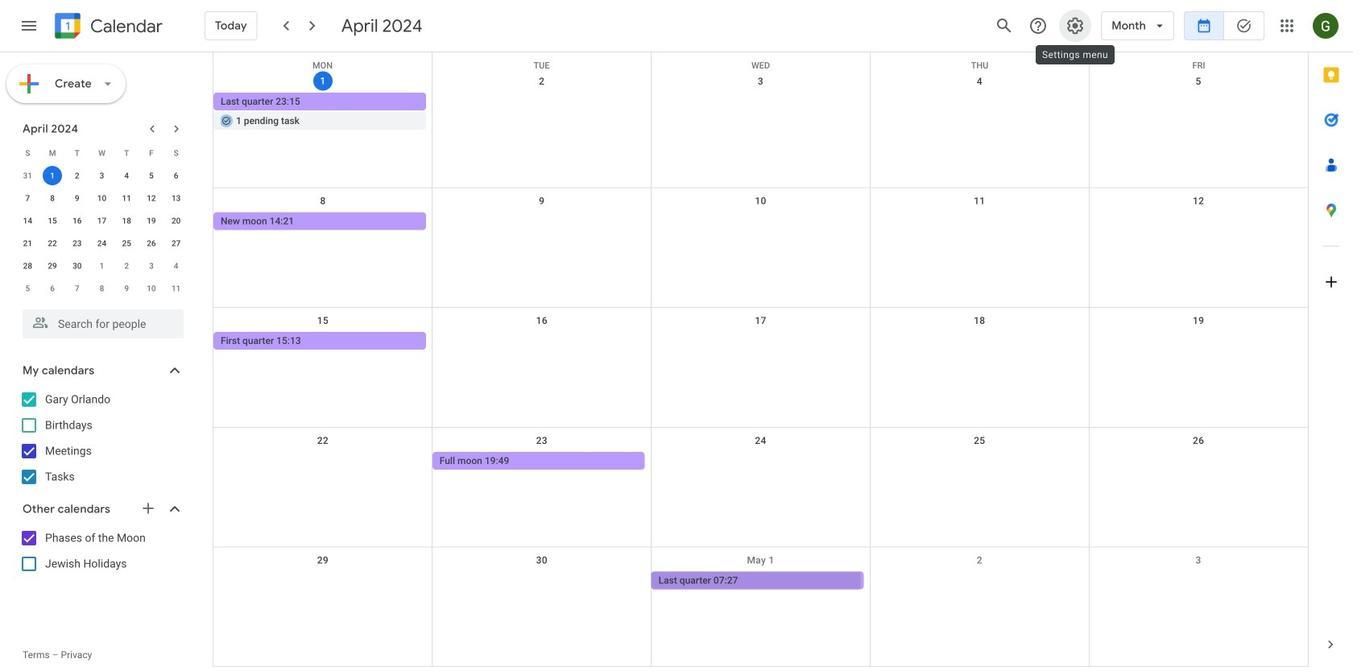 Task type: vqa. For each thing, say whether or not it's contained in the screenshot.
the topmost calendars
no



Task type: describe. For each thing, give the bounding box(es) containing it.
may 4 element
[[167, 256, 186, 276]]

15 element
[[43, 211, 62, 230]]

may 6 element
[[43, 279, 62, 298]]

other calendars list
[[3, 525, 200, 577]]

2 element
[[68, 166, 87, 185]]

my calendars list
[[3, 387, 200, 490]]

may 9 element
[[117, 279, 136, 298]]

13 element
[[167, 189, 186, 208]]

settings menu image
[[1066, 16, 1086, 35]]

may 11 element
[[167, 279, 186, 298]]

26 element
[[142, 234, 161, 253]]

21 element
[[18, 234, 37, 253]]

12 element
[[142, 189, 161, 208]]

3 element
[[92, 166, 112, 185]]

5 element
[[142, 166, 161, 185]]

may 8 element
[[92, 279, 112, 298]]

Search for people text field
[[32, 309, 174, 338]]

14 element
[[18, 211, 37, 230]]

6 element
[[167, 166, 186, 185]]

22 element
[[43, 234, 62, 253]]

20 element
[[167, 211, 186, 230]]

cell inside april 2024 grid
[[40, 164, 65, 187]]

9 element
[[68, 189, 87, 208]]

calendar element
[[52, 10, 163, 45]]

23 element
[[68, 234, 87, 253]]

16 element
[[68, 211, 87, 230]]

may 1 element
[[92, 256, 112, 276]]

17 element
[[92, 211, 112, 230]]

add other calendars image
[[140, 500, 156, 517]]



Task type: locate. For each thing, give the bounding box(es) containing it.
11 element
[[117, 189, 136, 208]]

1, today element
[[43, 166, 62, 185]]

heading
[[87, 17, 163, 36]]

tab list
[[1310, 52, 1354, 622]]

row group
[[15, 164, 189, 300]]

march 31 element
[[18, 166, 37, 185]]

may 3 element
[[142, 256, 161, 276]]

row
[[214, 52, 1309, 71], [214, 68, 1309, 188], [15, 142, 189, 164], [15, 164, 189, 187], [15, 187, 189, 210], [214, 188, 1309, 308], [15, 210, 189, 232], [15, 232, 189, 255], [15, 255, 189, 277], [15, 277, 189, 300], [214, 308, 1309, 428], [214, 428, 1309, 548], [214, 548, 1309, 667]]

may 2 element
[[117, 256, 136, 276]]

27 element
[[167, 234, 186, 253]]

grid
[[213, 52, 1309, 667]]

25 element
[[117, 234, 136, 253]]

may 10 element
[[142, 279, 161, 298]]

None search field
[[0, 303, 200, 338]]

7 element
[[18, 189, 37, 208]]

10 element
[[92, 189, 112, 208]]

4 element
[[117, 166, 136, 185]]

24 element
[[92, 234, 112, 253]]

18 element
[[117, 211, 136, 230]]

cell
[[214, 93, 433, 131], [433, 93, 652, 131], [652, 93, 871, 131], [871, 93, 1090, 131], [1090, 93, 1309, 131], [40, 164, 65, 187], [433, 212, 652, 232], [652, 212, 871, 232], [871, 212, 1090, 232], [1090, 212, 1309, 232], [433, 332, 652, 352], [652, 332, 871, 352], [871, 332, 1090, 352], [1090, 332, 1309, 352], [214, 452, 433, 471], [652, 452, 871, 471], [871, 452, 1090, 471], [1090, 452, 1309, 471], [214, 572, 433, 591], [433, 572, 652, 591], [871, 572, 1090, 591], [1090, 572, 1309, 591]]

8 element
[[43, 189, 62, 208]]

28 element
[[18, 256, 37, 276]]

april 2024 grid
[[15, 142, 189, 300]]

heading inside calendar element
[[87, 17, 163, 36]]

30 element
[[68, 256, 87, 276]]

may 5 element
[[18, 279, 37, 298]]

may 7 element
[[68, 279, 87, 298]]

29 element
[[43, 256, 62, 276]]

19 element
[[142, 211, 161, 230]]

main drawer image
[[19, 16, 39, 35]]



